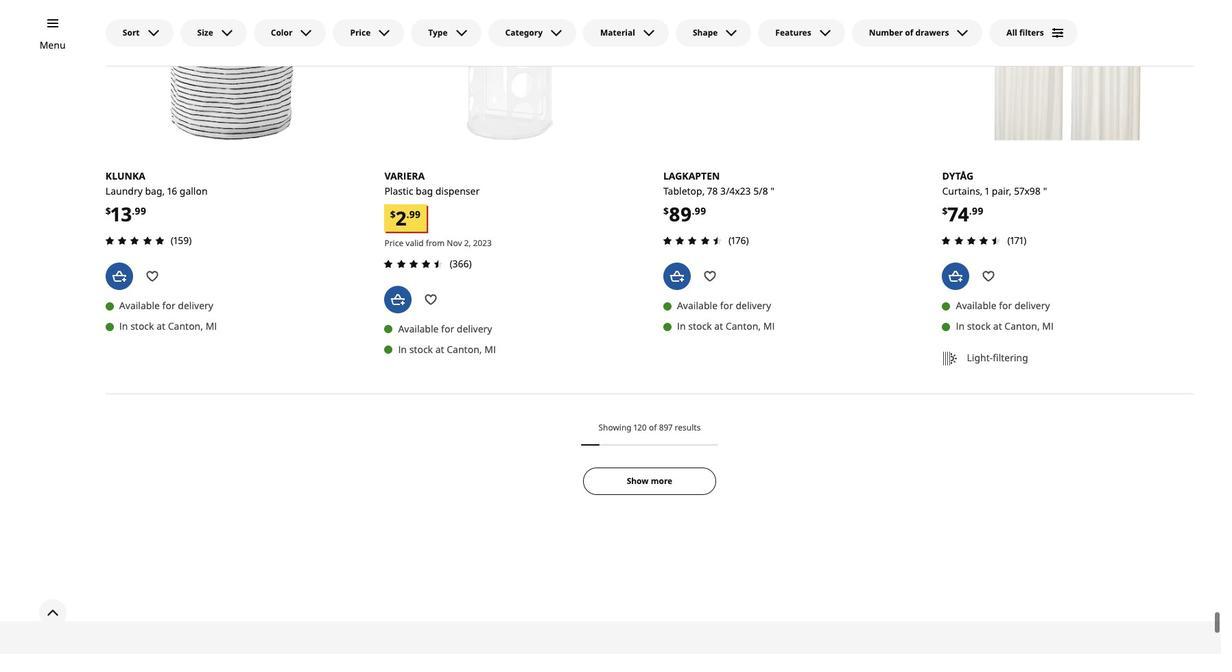 Task type: describe. For each thing, give the bounding box(es) containing it.
price for price
[[350, 27, 371, 38]]

(159)
[[171, 234, 192, 247]]

16
[[167, 185, 177, 198]]

shape button
[[676, 19, 752, 47]]

curtains,
[[943, 185, 983, 198]]

from
[[426, 238, 445, 249]]

canton, for 74
[[1005, 320, 1040, 333]]

mi for 13
[[206, 320, 217, 333]]

number
[[870, 27, 904, 38]]

review: 4.6 out of 5 stars. total reviews: 366 image
[[381, 256, 447, 272]]

stock for 74
[[968, 320, 991, 333]]

valid
[[406, 238, 424, 249]]

canton, for 13
[[168, 320, 203, 333]]

dispenser
[[436, 185, 480, 198]]

99 inside klunka laundry bag, 16 gallon $ 13 . 99
[[135, 204, 146, 217]]

13
[[111, 201, 132, 227]]

variera
[[385, 170, 425, 183]]

price button
[[333, 19, 405, 47]]

in for 74
[[957, 320, 965, 333]]

in for 89
[[678, 320, 686, 333]]

(171)
[[1008, 234, 1027, 247]]

laundry
[[106, 185, 143, 198]]

1
[[986, 185, 990, 198]]

drawers
[[916, 27, 950, 38]]

review: 4.9 out of 5 stars. total reviews: 159 image
[[101, 233, 168, 249]]

light-filtering
[[968, 352, 1029, 365]]

3/4x23
[[721, 185, 751, 198]]

$ inside dytåg curtains, 1 pair, 57x98 " $ 74 . 99
[[943, 204, 948, 217]]

sort button
[[106, 19, 173, 47]]

price for price valid from nov 2, 2023
[[385, 238, 404, 249]]

2
[[396, 205, 407, 231]]

shape
[[693, 27, 718, 38]]

menu button
[[40, 38, 66, 53]]

897
[[659, 422, 673, 434]]

. inside klunka laundry bag, 16 gallon $ 13 . 99
[[132, 204, 135, 217]]

available for delivery for 13
[[119, 300, 213, 313]]

dytåg curtains, 1 pair, 57x98 " $ 74 . 99
[[943, 170, 1048, 227]]

74
[[948, 201, 970, 227]]

" for 74
[[1044, 185, 1048, 198]]

color
[[271, 27, 293, 38]]

available for 89
[[678, 300, 718, 313]]

. inside lagkapten tabletop, 78 3/4x23 5/8 " $ 89 . 99
[[692, 204, 695, 217]]

at for 74
[[994, 320, 1003, 333]]

material button
[[584, 19, 669, 47]]

delivery for 13
[[178, 300, 213, 313]]

plastic
[[385, 185, 414, 198]]

99 inside $ 2 . 99
[[409, 208, 421, 221]]

bag,
[[145, 185, 165, 198]]

. inside $ 2 . 99
[[407, 208, 409, 221]]

pair,
[[993, 185, 1012, 198]]

bag
[[416, 185, 433, 198]]

show more button
[[583, 468, 717, 496]]

all filters
[[1007, 27, 1045, 38]]

for for 13
[[162, 300, 176, 313]]

canton, for 89
[[726, 320, 761, 333]]

category
[[506, 27, 543, 38]]

klunka
[[106, 170, 145, 183]]

in for 13
[[119, 320, 128, 333]]

delivery down (366)
[[457, 322, 493, 335]]

nov
[[447, 238, 462, 249]]

showing 120 of 897 results
[[599, 422, 701, 434]]

review: 4.5 out of 5 stars. total reviews: 171 image
[[939, 233, 1005, 249]]

(176)
[[729, 234, 749, 247]]

type
[[429, 27, 448, 38]]

review: 4.6 out of 5 stars. total reviews: 176 image
[[660, 233, 726, 249]]

89
[[669, 201, 692, 227]]

78
[[708, 185, 718, 198]]



Task type: locate. For each thing, give the bounding box(es) containing it.
$ inside klunka laundry bag, 16 gallon $ 13 . 99
[[106, 204, 111, 217]]

mi for 89
[[764, 320, 775, 333]]

1 horizontal spatial price
[[385, 238, 404, 249]]

0 vertical spatial price
[[350, 27, 371, 38]]

99 right 74
[[973, 204, 984, 217]]

of left drawers
[[906, 27, 914, 38]]

1 horizontal spatial "
[[1044, 185, 1048, 198]]

$ down tabletop,
[[664, 204, 669, 217]]

99 right 2
[[409, 208, 421, 221]]

delivery down (159)
[[178, 300, 213, 313]]

lagkapten tabletop, 78 3/4x23 5/8 " $ 89 . 99
[[664, 170, 775, 227]]

footer
[[0, 622, 1222, 655]]

price
[[350, 27, 371, 38], [385, 238, 404, 249]]

dytåg
[[943, 170, 974, 183]]

available for delivery
[[119, 300, 213, 313], [678, 300, 772, 313], [957, 300, 1051, 313], [398, 322, 493, 335]]

99 inside dytåg curtains, 1 pair, 57x98 " $ 74 . 99
[[973, 204, 984, 217]]

filtering
[[994, 352, 1029, 365]]

available down review: 4.9 out of 5 stars. total reviews: 159 image
[[119, 300, 160, 313]]

2,
[[465, 238, 471, 249]]

material
[[601, 27, 636, 38]]

$ inside lagkapten tabletop, 78 3/4x23 5/8 " $ 89 . 99
[[664, 204, 669, 217]]

. down plastic
[[407, 208, 409, 221]]

results
[[675, 422, 701, 434]]

120
[[634, 422, 647, 434]]

1 horizontal spatial of
[[906, 27, 914, 38]]

99 right 13
[[135, 204, 146, 217]]

99 inside lagkapten tabletop, 78 3/4x23 5/8 " $ 89 . 99
[[695, 204, 707, 217]]

in stock at canton, mi
[[119, 320, 217, 333], [678, 320, 775, 333], [957, 320, 1054, 333], [398, 343, 496, 356]]

number of drawers
[[870, 27, 950, 38]]

57x98
[[1015, 185, 1041, 198]]

category button
[[488, 19, 577, 47]]

size button
[[180, 19, 247, 47]]

$ down curtains,
[[943, 204, 948, 217]]

5/8
[[754, 185, 769, 198]]

of right the 120
[[649, 422, 657, 434]]

available for 74
[[957, 300, 997, 313]]

for down (159)
[[162, 300, 176, 313]]

available down review: 4.6 out of 5 stars. total reviews: 366 image on the top left
[[398, 322, 439, 335]]

features
[[776, 27, 812, 38]]

show
[[627, 476, 649, 488]]

. down laundry
[[132, 204, 135, 217]]

available for delivery up light-filtering
[[957, 300, 1051, 313]]

in stock at canton, mi for 74
[[957, 320, 1054, 333]]

number of drawers button
[[852, 19, 983, 47]]

filters
[[1020, 27, 1045, 38]]

" inside lagkapten tabletop, 78 3/4x23 5/8 " $ 89 . 99
[[771, 185, 775, 198]]

showing
[[599, 422, 632, 434]]

available for 13
[[119, 300, 160, 313]]

of
[[906, 27, 914, 38], [649, 422, 657, 434]]

0 horizontal spatial of
[[649, 422, 657, 434]]

delivery up filtering
[[1015, 300, 1051, 313]]

available for delivery for 89
[[678, 300, 772, 313]]

at
[[157, 320, 166, 333], [715, 320, 724, 333], [994, 320, 1003, 333], [436, 343, 445, 356]]

(366)
[[450, 257, 472, 270]]

99 right 89
[[695, 204, 707, 217]]

in
[[119, 320, 128, 333], [678, 320, 686, 333], [957, 320, 965, 333], [398, 343, 407, 356]]

canton,
[[168, 320, 203, 333], [726, 320, 761, 333], [1005, 320, 1040, 333], [447, 343, 482, 356]]

$
[[106, 204, 111, 217], [664, 204, 669, 217], [943, 204, 948, 217], [390, 208, 396, 221]]

size
[[197, 27, 213, 38]]

0 vertical spatial of
[[906, 27, 914, 38]]

in stock at canton, mi for 89
[[678, 320, 775, 333]]

" inside dytåg curtains, 1 pair, 57x98 " $ 74 . 99
[[1044, 185, 1048, 198]]

available down review: 4.6 out of 5 stars. total reviews: 176 image
[[678, 300, 718, 313]]

lagkapten
[[664, 170, 720, 183]]

price valid from nov 2, 2023
[[385, 238, 492, 249]]

mi
[[206, 320, 217, 333], [764, 320, 775, 333], [1043, 320, 1054, 333], [485, 343, 496, 356]]

stock
[[131, 320, 154, 333], [689, 320, 712, 333], [968, 320, 991, 333], [410, 343, 433, 356]]

delivery
[[178, 300, 213, 313], [736, 300, 772, 313], [1015, 300, 1051, 313], [457, 322, 493, 335]]

available for delivery down (159)
[[119, 300, 213, 313]]

99
[[135, 204, 146, 217], [695, 204, 707, 217], [973, 204, 984, 217], [409, 208, 421, 221]]

of inside popup button
[[906, 27, 914, 38]]

price inside "popup button"
[[350, 27, 371, 38]]

0 horizontal spatial "
[[771, 185, 775, 198]]

.
[[132, 204, 135, 217], [692, 204, 695, 217], [970, 204, 973, 217], [407, 208, 409, 221]]

1 vertical spatial of
[[649, 422, 657, 434]]

features button
[[759, 19, 846, 47]]

delivery for 89
[[736, 300, 772, 313]]

stock for 13
[[131, 320, 154, 333]]

available for delivery down (176)
[[678, 300, 772, 313]]

more
[[651, 476, 673, 488]]

sort
[[123, 27, 140, 38]]

show more
[[627, 476, 673, 488]]

for down (176)
[[721, 300, 734, 313]]

" for 89
[[771, 185, 775, 198]]

type button
[[411, 19, 482, 47]]

menu
[[40, 38, 66, 51]]

variera plastic bag dispenser
[[385, 170, 480, 198]]

available up light-
[[957, 300, 997, 313]]

$ down laundry
[[106, 204, 111, 217]]

mi for 74
[[1043, 320, 1054, 333]]

for
[[162, 300, 176, 313], [721, 300, 734, 313], [1000, 300, 1013, 313], [441, 322, 455, 335]]

color button
[[254, 19, 326, 47]]

tabletop,
[[664, 185, 705, 198]]

all filters button
[[990, 19, 1078, 47]]

delivery for 74
[[1015, 300, 1051, 313]]

for for 74
[[1000, 300, 1013, 313]]

delivery down (176)
[[736, 300, 772, 313]]

at for 89
[[715, 320, 724, 333]]

" right 57x98
[[1044, 185, 1048, 198]]

1 vertical spatial price
[[385, 238, 404, 249]]

at for 13
[[157, 320, 166, 333]]

gallon
[[180, 185, 208, 198]]

" right 5/8 on the right of the page
[[771, 185, 775, 198]]

2023
[[473, 238, 492, 249]]

for down (366)
[[441, 322, 455, 335]]

klunka laundry bag, 16 gallon $ 13 . 99
[[106, 170, 208, 227]]

available for delivery for 74
[[957, 300, 1051, 313]]

available for delivery down (366)
[[398, 322, 493, 335]]

$ down plastic
[[390, 208, 396, 221]]

. down tabletop,
[[692, 204, 695, 217]]

. inside dytåg curtains, 1 pair, 57x98 " $ 74 . 99
[[970, 204, 973, 217]]

available
[[119, 300, 160, 313], [678, 300, 718, 313], [957, 300, 997, 313], [398, 322, 439, 335]]

"
[[771, 185, 775, 198], [1044, 185, 1048, 198]]

. down curtains,
[[970, 204, 973, 217]]

in stock at canton, mi for 13
[[119, 320, 217, 333]]

$ inside $ 2 . 99
[[390, 208, 396, 221]]

all
[[1007, 27, 1018, 38]]

stock for 89
[[689, 320, 712, 333]]

light-
[[968, 352, 994, 365]]

for for 89
[[721, 300, 734, 313]]

$ 2 . 99
[[390, 205, 421, 231]]

for up filtering
[[1000, 300, 1013, 313]]

0 horizontal spatial price
[[350, 27, 371, 38]]



Task type: vqa. For each thing, say whether or not it's contained in the screenshot.
ALL
yes



